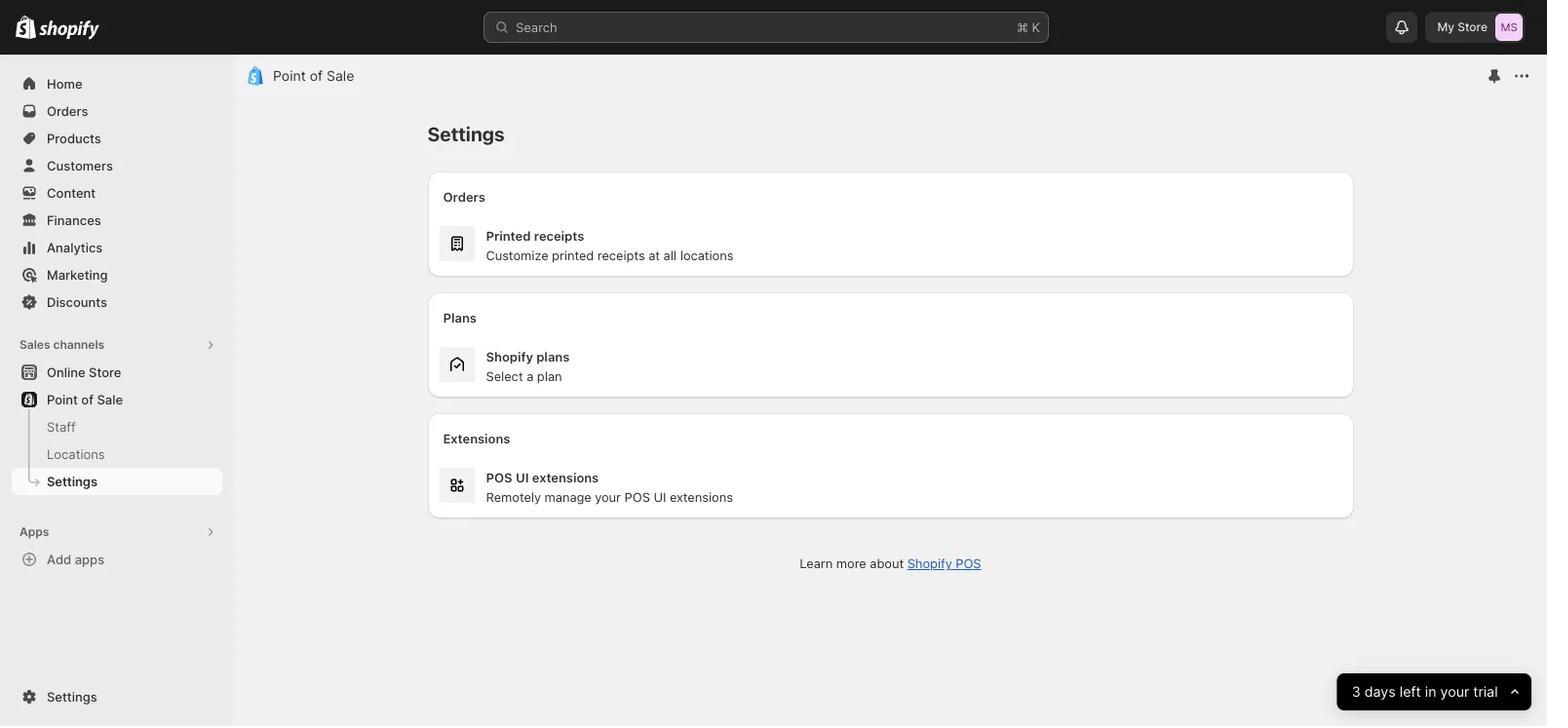 Task type: vqa. For each thing, say whether or not it's contained in the screenshot.
text field
no



Task type: locate. For each thing, give the bounding box(es) containing it.
1 vertical spatial point
[[47, 392, 78, 408]]

0 horizontal spatial store
[[89, 365, 121, 380]]

online store
[[47, 365, 121, 380]]

1 settings link from the top
[[12, 468, 222, 495]]

content
[[47, 185, 96, 201]]

1 vertical spatial settings
[[47, 689, 97, 705]]

1 horizontal spatial sale
[[327, 67, 354, 84]]

1 settings from the top
[[47, 474, 97, 490]]

0 vertical spatial point
[[273, 67, 306, 84]]

1 horizontal spatial point of sale
[[273, 67, 354, 84]]

settings
[[47, 474, 97, 490], [47, 689, 97, 705]]

0 vertical spatial point of sale
[[273, 67, 354, 84]]

store
[[1458, 20, 1488, 34], [89, 365, 121, 380]]

1 horizontal spatial point
[[273, 67, 306, 84]]

⌘
[[1017, 20, 1029, 35]]

add apps button
[[12, 546, 222, 573]]

sales
[[20, 337, 50, 352]]

discounts link
[[12, 289, 222, 316]]

point of sale link
[[273, 67, 354, 84], [12, 386, 222, 413]]

⌘ k
[[1017, 20, 1041, 35]]

of
[[310, 67, 323, 84], [81, 392, 94, 408]]

store inside button
[[89, 365, 121, 380]]

store for online store
[[89, 365, 121, 380]]

0 vertical spatial settings link
[[12, 468, 222, 495]]

point
[[273, 67, 306, 84], [47, 392, 78, 408]]

0 horizontal spatial sale
[[97, 392, 123, 408]]

0 horizontal spatial point
[[47, 392, 78, 408]]

of down online store
[[81, 392, 94, 408]]

0 vertical spatial store
[[1458, 20, 1488, 34]]

left
[[1400, 683, 1422, 701]]

point of sale right icon for point of sale
[[273, 67, 354, 84]]

my store image
[[1496, 14, 1523, 41]]

your
[[1441, 683, 1470, 701]]

finances link
[[12, 207, 222, 234]]

marketing
[[47, 267, 108, 283]]

trial
[[1474, 683, 1499, 701]]

0 vertical spatial of
[[310, 67, 323, 84]]

point right icon for point of sale
[[273, 67, 306, 84]]

apps
[[75, 552, 104, 568]]

0 horizontal spatial point of sale link
[[12, 386, 222, 413]]

shopify image
[[16, 15, 36, 39]]

1 vertical spatial settings link
[[12, 684, 222, 711]]

customers link
[[12, 152, 222, 179]]

0 horizontal spatial of
[[81, 392, 94, 408]]

1 vertical spatial store
[[89, 365, 121, 380]]

sale up staff link
[[97, 392, 123, 408]]

point up staff
[[47, 392, 78, 408]]

of right icon for point of sale
[[310, 67, 323, 84]]

1 horizontal spatial store
[[1458, 20, 1488, 34]]

settings link
[[12, 468, 222, 495], [12, 684, 222, 711]]

store down 'sales channels' button
[[89, 365, 121, 380]]

point of sale
[[273, 67, 354, 84], [47, 392, 123, 408]]

content link
[[12, 179, 222, 207]]

1 horizontal spatial point of sale link
[[273, 67, 354, 84]]

sale right icon for point of sale
[[327, 67, 354, 84]]

store right my
[[1458, 20, 1488, 34]]

icon for point of sale image
[[246, 66, 265, 86]]

point of sale link right icon for point of sale
[[273, 67, 354, 84]]

point of sale link down online store
[[12, 386, 222, 413]]

days
[[1365, 683, 1397, 701]]

1 vertical spatial of
[[81, 392, 94, 408]]

finances
[[47, 213, 101, 228]]

products
[[47, 131, 101, 146]]

1 horizontal spatial of
[[310, 67, 323, 84]]

0 horizontal spatial point of sale
[[47, 392, 123, 408]]

my store
[[1438, 20, 1488, 34]]

1 vertical spatial sale
[[97, 392, 123, 408]]

0 vertical spatial settings
[[47, 474, 97, 490]]

home
[[47, 76, 83, 92]]

discounts
[[47, 295, 107, 310]]

sale
[[327, 67, 354, 84], [97, 392, 123, 408]]

point of sale down online store
[[47, 392, 123, 408]]

store for my store
[[1458, 20, 1488, 34]]

add apps
[[47, 552, 104, 568]]

3 days left in your trial
[[1353, 683, 1499, 701]]



Task type: describe. For each thing, give the bounding box(es) containing it.
products link
[[12, 125, 222, 152]]

k
[[1032, 20, 1041, 35]]

locations
[[47, 447, 105, 462]]

2 settings from the top
[[47, 689, 97, 705]]

3 days left in your trial button
[[1338, 674, 1532, 711]]

in
[[1426, 683, 1437, 701]]

staff
[[47, 419, 76, 435]]

marketing link
[[12, 261, 222, 289]]

search
[[516, 20, 558, 35]]

orders
[[47, 103, 88, 119]]

1 vertical spatial point of sale link
[[12, 386, 222, 413]]

orders link
[[12, 98, 222, 125]]

sales channels button
[[12, 332, 222, 359]]

sales channels
[[20, 337, 104, 352]]

1 vertical spatial point of sale
[[47, 392, 123, 408]]

0 vertical spatial sale
[[327, 67, 354, 84]]

analytics link
[[12, 234, 222, 261]]

home link
[[12, 70, 222, 98]]

locations link
[[12, 441, 222, 468]]

online store button
[[0, 359, 234, 386]]

apps
[[20, 525, 49, 539]]

staff link
[[12, 413, 222, 441]]

online
[[47, 365, 85, 380]]

3
[[1353, 683, 1361, 701]]

customers
[[47, 158, 113, 174]]

shopify image
[[39, 20, 100, 40]]

online store link
[[12, 359, 222, 386]]

0 vertical spatial point of sale link
[[273, 67, 354, 84]]

add
[[47, 552, 71, 568]]

channels
[[53, 337, 104, 352]]

my
[[1438, 20, 1455, 34]]

2 settings link from the top
[[12, 684, 222, 711]]

apps button
[[12, 519, 222, 546]]

analytics
[[47, 240, 103, 256]]



